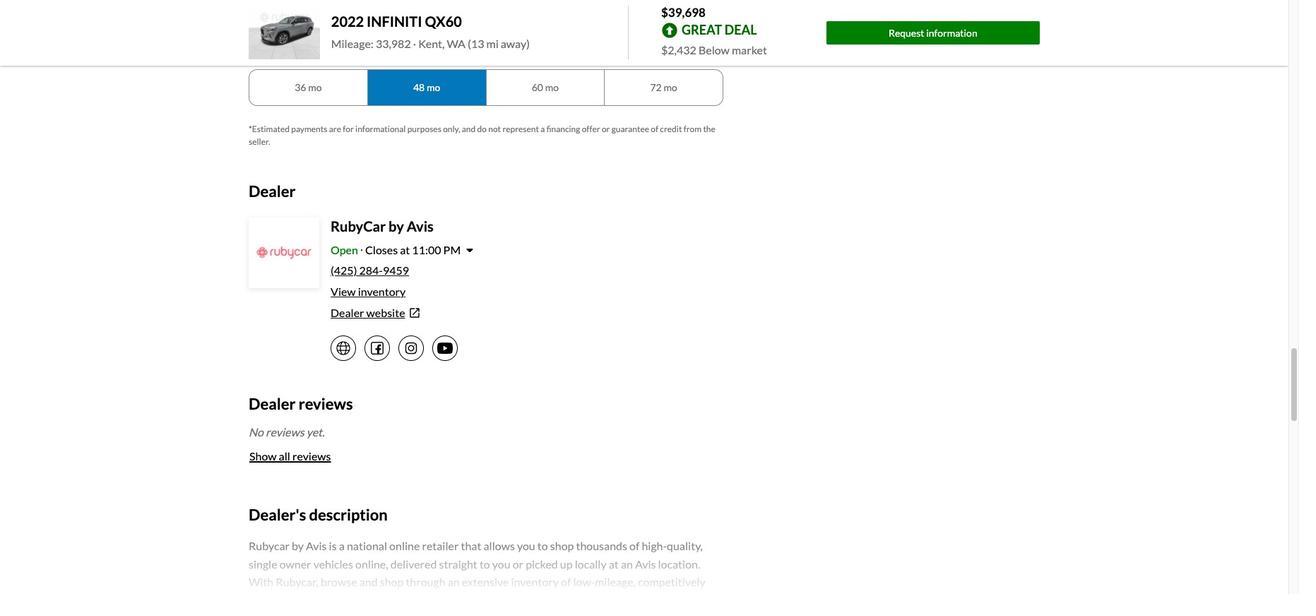 Task type: locate. For each thing, give the bounding box(es) containing it.
2022 infiniti qx60 image
[[249, 6, 320, 59]]

(425) 284-9459
[[331, 264, 409, 277]]

$39,698
[[661, 5, 706, 20]]

do
[[477, 124, 487, 134]]

open
[[331, 243, 358, 257]]

yet.
[[306, 425, 325, 439]]

for
[[343, 124, 354, 134]]

dealer down view on the left of page
[[331, 306, 364, 320]]

rubycar by avis
[[331, 218, 434, 235]]

payments
[[291, 124, 327, 134]]

infiniti
[[367, 13, 422, 30]]

mi
[[486, 37, 499, 50]]

dealer down seller.
[[249, 182, 296, 201]]

rubycar by avis link
[[331, 218, 434, 235]]

2022
[[331, 13, 364, 30]]

rubycar
[[331, 218, 386, 235]]

term
[[271, 51, 292, 63]]

dealer website
[[331, 306, 405, 320]]

dealer
[[249, 182, 296, 201], [331, 306, 364, 320], [249, 394, 296, 414]]

·
[[413, 37, 416, 50]]

reviews up yet.
[[299, 394, 353, 414]]

4 mo from the left
[[664, 82, 677, 94]]

by
[[389, 218, 404, 235]]

excellent
[[644, 4, 684, 16]]

$2,432
[[661, 43, 696, 56]]

284-
[[359, 264, 383, 277]]

(425)
[[331, 264, 357, 277]]

avis
[[407, 218, 434, 235]]

1 vertical spatial dealer
[[331, 306, 364, 320]]

loan
[[249, 51, 270, 63]]

request information
[[889, 27, 978, 39]]

excellent 750-850
[[644, 4, 684, 28]]

mo right 48
[[427, 82, 440, 94]]

2 vertical spatial reviews
[[292, 449, 331, 463]]

reviews down yet.
[[292, 449, 331, 463]]

reviews up all
[[266, 425, 304, 439]]

show
[[249, 449, 277, 463]]

48
[[413, 82, 425, 94]]

inventory
[[358, 285, 406, 298]]

view inventory link
[[331, 285, 406, 298]]

0 vertical spatial reviews
[[299, 394, 353, 414]]

1 mo from the left
[[308, 82, 322, 94]]

mo for 60 mo
[[545, 82, 559, 94]]

reviews inside button
[[292, 449, 331, 463]]

(13
[[468, 37, 484, 50]]

guarantee
[[612, 124, 649, 134]]

36
[[295, 82, 306, 94]]

away)
[[501, 37, 530, 50]]

request
[[889, 27, 924, 39]]

market
[[732, 43, 767, 56]]

mo for 72 mo
[[664, 82, 677, 94]]

2 mo from the left
[[427, 82, 440, 94]]

show all reviews
[[249, 449, 331, 463]]

dealer for dealer website
[[331, 306, 364, 320]]

and
[[462, 124, 476, 134]]

from
[[684, 124, 702, 134]]

60 mo
[[532, 82, 559, 94]]

reviews for no
[[266, 425, 304, 439]]

1 vertical spatial reviews
[[266, 425, 304, 439]]

2 vertical spatial dealer
[[249, 394, 296, 414]]

request information button
[[826, 21, 1040, 44]]

represent
[[503, 124, 539, 134]]

qx60
[[425, 13, 462, 30]]

loan term
[[249, 51, 292, 63]]

dealer for dealer
[[249, 182, 296, 201]]

only,
[[443, 124, 460, 134]]

*estimated payments are for informational purposes only, and do not represent a financing offer or guarantee of credit from the seller.
[[249, 124, 716, 147]]

deal
[[725, 22, 757, 37]]

great deal
[[682, 22, 757, 37]]

0 vertical spatial dealer
[[249, 182, 296, 201]]

reviews
[[299, 394, 353, 414], [266, 425, 304, 439], [292, 449, 331, 463]]

seller.
[[249, 136, 270, 147]]

mo right 36
[[308, 82, 322, 94]]

3 mo from the left
[[545, 82, 559, 94]]

mo right 72
[[664, 82, 677, 94]]

view
[[331, 285, 356, 298]]

wa
[[447, 37, 466, 50]]

purposes
[[407, 124, 441, 134]]

dealer up no reviews yet.
[[249, 394, 296, 414]]

no reviews yet.
[[249, 425, 325, 439]]

mo right 60
[[545, 82, 559, 94]]



Task type: vqa. For each thing, say whether or not it's contained in the screenshot.
the Use
no



Task type: describe. For each thing, give the bounding box(es) containing it.
closes
[[365, 243, 398, 257]]

$2,432 below market
[[661, 43, 767, 56]]

or
[[602, 124, 610, 134]]

website
[[366, 306, 405, 320]]

show all reviews button
[[249, 441, 332, 472]]

kent,
[[418, 37, 445, 50]]

offer
[[582, 124, 600, 134]]

11:00
[[412, 243, 441, 257]]

the
[[703, 124, 716, 134]]

2022 infiniti qx60 mileage: 33,982 · kent, wa (13 mi away)
[[331, 13, 530, 50]]

dealer's
[[249, 505, 306, 524]]

description
[[309, 505, 388, 524]]

are
[[329, 124, 341, 134]]

60
[[532, 82, 543, 94]]

dealer for dealer reviews
[[249, 394, 296, 414]]

information
[[926, 27, 978, 39]]

at
[[400, 243, 410, 257]]

36 mo
[[295, 82, 322, 94]]

dealer reviews
[[249, 394, 353, 414]]

financing
[[547, 124, 580, 134]]

mo for 48 mo
[[427, 82, 440, 94]]

youtube icon image
[[437, 343, 453, 354]]

dealer website link
[[331, 305, 723, 322]]

(425) 284-9459 link
[[331, 264, 409, 277]]

view inventory
[[331, 285, 406, 298]]

of
[[651, 124, 658, 134]]

fair 641-699
[[408, 4, 446, 28]]

credit
[[660, 124, 682, 134]]

33,982
[[376, 37, 411, 50]]

a
[[541, 124, 545, 134]]

48 mo
[[413, 82, 440, 94]]

rebuilding
[[285, 4, 331, 16]]

reviews for dealer
[[299, 394, 353, 414]]

no
[[249, 425, 264, 439]]

fair
[[418, 4, 435, 16]]

open closes at 11:00 pm
[[331, 243, 461, 257]]

<640
[[297, 16, 320, 28]]

72
[[650, 82, 662, 94]]

rebuilding <640
[[285, 4, 331, 28]]

641-
[[408, 16, 428, 28]]

mo for 36 mo
[[308, 82, 322, 94]]

rubycar by avis image
[[250, 219, 318, 287]]

699
[[428, 16, 446, 28]]

all
[[279, 449, 290, 463]]

caret down image
[[466, 244, 473, 256]]

9459
[[383, 264, 409, 277]]

pm
[[443, 243, 461, 257]]

72 mo
[[650, 82, 677, 94]]

informational
[[355, 124, 406, 134]]

dealer's description
[[249, 505, 388, 524]]

mileage:
[[331, 37, 374, 50]]

great
[[682, 22, 722, 37]]

*estimated
[[249, 124, 290, 134]]

below
[[699, 43, 730, 56]]

not
[[488, 124, 501, 134]]

850
[[665, 16, 683, 28]]



